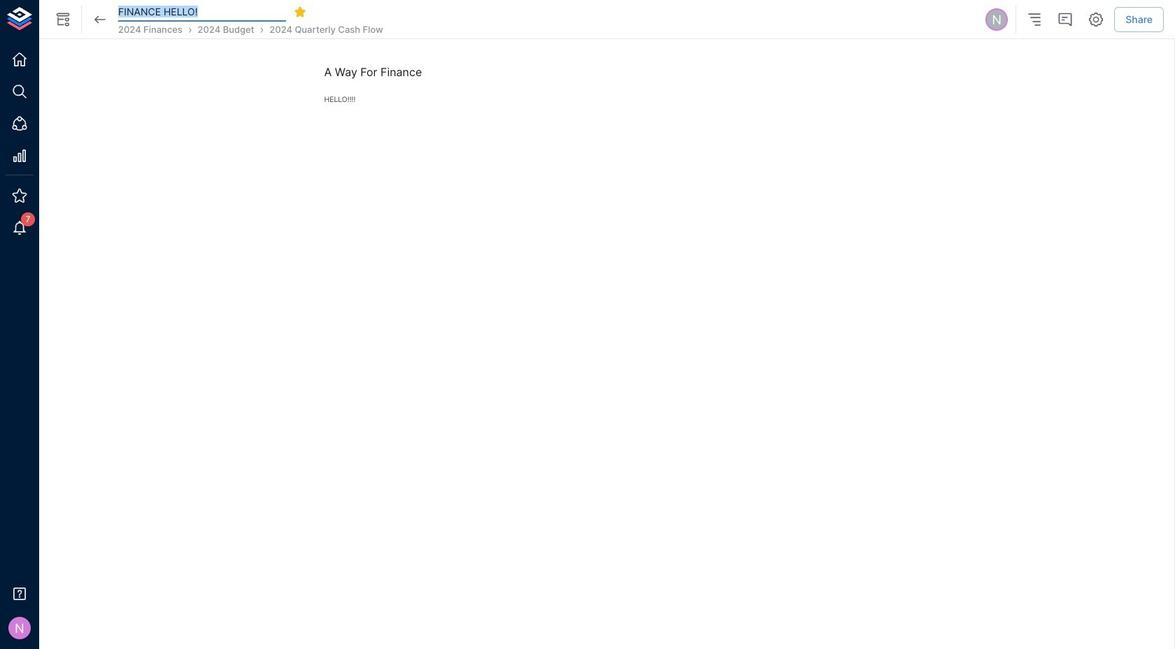 Task type: vqa. For each thing, say whether or not it's contained in the screenshot.
the Bookmark Icon
no



Task type: locate. For each thing, give the bounding box(es) containing it.
remove favorite image
[[294, 5, 306, 18]]

None text field
[[118, 2, 286, 22]]



Task type: describe. For each thing, give the bounding box(es) containing it.
table of contents image
[[1026, 11, 1043, 28]]

comments image
[[1057, 11, 1074, 28]]

settings image
[[1088, 11, 1105, 28]]

go back image
[[92, 11, 108, 28]]

show wiki image
[[55, 11, 71, 28]]



